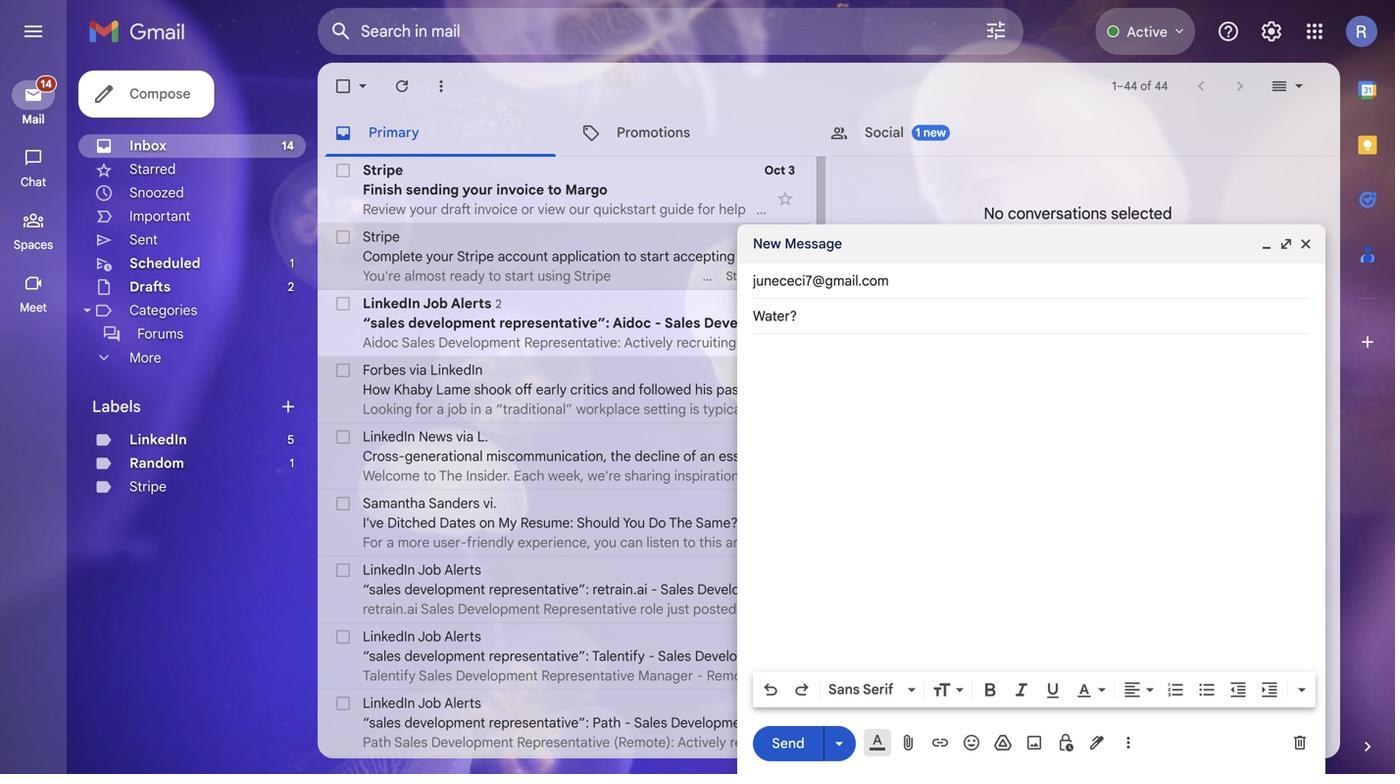 Task type: locate. For each thing, give the bounding box(es) containing it.
more inside linkedin job alerts "sales development representative": talentify - sales development representative manager - remote - usa and more talentify sales development representative manager - remote - usa: actively recruiting ͏ ͏ ͏ ͏ ͏ ͏ ͏ ͏ ͏ ͏ ͏ ͏ ͏ ͏ ͏ ͏ ͏ ͏ ͏ ͏ ͏ ͏ ͏ ͏ ͏ ͏ ͏ ͏ ͏ ͏ ͏ ͏ ͏ ͏ ͏ ͏ ͏
[[1063, 648, 1095, 665]]

via
[[409, 362, 427, 379], [456, 428, 474, 446]]

4 row from the top
[[318, 357, 1048, 424]]

0 horizontal spatial 14
[[41, 77, 52, 91]]

representative": inside linkedin job alerts "sales development representative": retrain.ai - sales development representative and more retrain.ai sales development representative role just posted ͏ ͏ ͏ ͏ ͏ ͏ ͏ ͏ ͏ ͏ ͏ ͏ ͏ ͏ ͏ ͏ ͏ ͏ ͏ ͏ ͏ ͏ ͏ ͏ ͏ ͏ ͏ ͏ ͏ ͏ ͏ ͏ ͏ ͏ ͏ ͏ ͏ ͏ ͏ ͏ ͏ ͏ ͏ ͏ ͏ ͏ ͏ ͏ ͏ ͏
[[489, 581, 589, 599]]

job for linkedin job alerts "sales development representative": retrain.ai - sales development representative and more retrain.ai sales development representative role just posted ͏ ͏ ͏ ͏ ͏ ͏ ͏ ͏ ͏ ͏ ͏ ͏ ͏ ͏ ͏ ͏ ͏ ͏ ͏ ͏ ͏ ͏ ͏ ͏ ͏ ͏ ͏ ͏ ͏ ͏ ͏ ͏ ͏ ͏ ͏ ͏ ͏ ͏ ͏ ͏ ͏ ͏ ͏ ͏ ͏ ͏ ͏ ͏ ͏ ͏
[[418, 562, 441, 579]]

recruiting up forbes via linkedin how khaby lame shook off early critics and followed his passion to become tiktok's most popular influencer looking for a job in a "traditional" workplace setting is typically what most… ͏ ͏ ͏ ͏ ͏ ͏ ͏ ͏ ͏ ͏ ͏ ͏ ͏ ͏ ͏ ͏ ͏ ͏ ͏ ͏ ͏ ͏ ͏ ͏ ͏ ͏ ͏ ͏ ͏ ͏ ͏ ͏ ͏ ͏ ͏ ͏ ͏ ͏ ͏ ͏ ͏ ͏ ͏ ͏ ͏ ͏ ͏ ͏ ͏ ͏ ͏ ͏ ͏ ͏ ͏ ͏ ͏ ͏ ͏ ͏ ͏
[[677, 334, 737, 352]]

job for linkedin job alerts "sales development representative": talentify - sales development representative manager - remote - usa and more talentify sales development representative manager - remote - usa: actively recruiting ͏ ͏ ͏ ͏ ͏ ͏ ͏ ͏ ͏ ͏ ͏ ͏ ͏ ͏ ͏ ͏ ͏ ͏ ͏ ͏ ͏ ͏ ͏ ͏ ͏ ͏ ͏ ͏ ͏ ͏ ͏ ͏ ͏ ͏ ͏ ͏ ͏
[[418, 629, 441, 646]]

for inside linkedin news via l. cross-generational miscommunication, the decline of an essential career and taylor swift's economy boost welcome to the insider. each week, we're sharing inspiration for your next… ͏ ͏ ͏ ͏ ͏ ͏ ͏ ͏ ͏ ͏ ͏ ͏ ͏ ͏ ͏ ͏ ͏ ͏ ͏ ͏ ͏ ͏ ͏ ͏ ͏ ͏ ͏ ͏ ͏ ͏ ͏ ͏ ͏ ͏ ͏ ͏ ͏ ͏ ͏ ͏ ͏ ͏ ͏ ͏ ͏ ͏ ͏ ͏ ͏ ͏ ͏ ͏ ͏ ͏ ͏ ͏ ͏ ͏ ͏ ͏ ͏
[[743, 468, 760, 485]]

0 horizontal spatial gb
[[1022, 291, 1040, 309]]

promotions
[[617, 124, 690, 141]]

recruiting up (remote)
[[853, 668, 913, 685]]

your up the draft
[[462, 181, 493, 199]]

path
[[593, 715, 621, 732], [363, 734, 391, 752]]

on
[[479, 515, 495, 532]]

navigation
[[0, 63, 69, 775]]

and
[[902, 315, 927, 332], [612, 381, 636, 399], [822, 448, 845, 465], [880, 581, 903, 599], [1036, 648, 1060, 665], [914, 715, 938, 732]]

0 vertical spatial start
[[640, 248, 670, 265]]

- down complete your stripe account application to start accepting payments you're almost ready to start using stripe ‌ ‌ ‌ ‌ ‌ ‌ ‌ ‌ ‌ ‌ ‌ ‌ ‌ ‌ ‌ ‌ ‌ ‌ ‌ ‌ ‌ ‌ ‌ ‌ ‌ ‌ ‌ ‌ ‌ ‌ ‌ ‌ ‌ ‌ ‌ ‌ ‌ ‌ ‌ ‌ ‌ ‌ ‌ ‌ ‌ ‌ ‌ ‌ ‌ ‌ ‌ ‌ ‌ ‌ ‌ ‌ ‌ ‌ ‌ ‌ ‌ ‌ ‌ ‌ ‌ ‌ ‌ ‌ ‌ ‌ ‌ ‌ ‌ ‌ ‌ ‌ ‌ ‌
[[655, 315, 661, 332]]

the inside linkedin news via l. cross-generational miscommunication, the decline of an essential career and taylor swift's economy boost welcome to the insider. each week, we're sharing inspiration for your next… ͏ ͏ ͏ ͏ ͏ ͏ ͏ ͏ ͏ ͏ ͏ ͏ ͏ ͏ ͏ ͏ ͏ ͏ ͏ ͏ ͏ ͏ ͏ ͏ ͏ ͏ ͏ ͏ ͏ ͏ ͏ ͏ ͏ ͏ ͏ ͏ ͏ ͏ ͏ ͏ ͏ ͏ ͏ ͏ ͏ ͏ ͏ ͏ ͏ ͏ ͏ ͏ ͏ ͏ ͏ ͏ ͏ ͏ ͏ ͏ ͏
[[439, 468, 463, 485]]

insert files using drive image
[[993, 733, 1013, 753]]

- up linkedin job alerts "sales development representative": path - sales development representative (remote) and more path sales development representative (remote): actively recruiting ͏ ͏ ͏ ͏ ͏ ͏ ͏ ͏ ͏ ͏ ͏ ͏ ͏ ͏ ͏ ͏ ͏ ͏ ͏ ͏ ͏ ͏ ͏ ͏ ͏ ͏ ͏ ͏ ͏ ͏ ͏ ͏ ͏ ͏ ͏ ͏ ͏ ͏ ͏ ͏ ͏ ͏ ͏ ͏ ͏ ͏
[[697, 668, 703, 685]]

0 horizontal spatial for
[[415, 401, 433, 418]]

main menu image
[[22, 20, 45, 43]]

undo ‪(⌘z)‬ image
[[761, 680, 781, 700]]

2 vertical spatial oct
[[764, 297, 786, 311]]

0 vertical spatial talentify
[[592, 648, 645, 665]]

invoice
[[496, 181, 544, 199], [474, 201, 518, 218]]

0 vertical spatial recruiting
[[677, 334, 737, 352]]

1 horizontal spatial for
[[698, 201, 715, 218]]

development for linkedin job alerts "sales development representative": talentify - sales development representative manager - remote - usa and more talentify sales development representative manager - remote - usa: actively recruiting ͏ ͏ ͏ ͏ ͏ ͏ ͏ ͏ ͏ ͏ ͏ ͏ ͏ ͏ ͏ ͏ ͏ ͏ ͏ ͏ ͏ ͏ ͏ ͏ ͏ ͏ ͏ ͏ ͏ ͏ ͏ ͏ ͏ ͏ ͏ ͏ ͏
[[404, 648, 485, 665]]

3 3 from the top
[[789, 297, 795, 311]]

linkedin inside 'linkedin job alerts 2 "sales development representative": aidoc - sales development representative and more aidoc sales development representative: actively recruiting ͏ ͏ ͏ ͏ ͏ ͏ ͏ ͏ ͏ ͏ ͏ ͏ ͏ ͏ ͏ ͏ ͏ ͏ ͏ ͏ ͏ ͏ ͏ ͏ ͏ ͏ ͏ ͏ ͏ ͏ ͏ ͏ ͏ ͏ ͏ ͏ ͏ ͏ ͏ ͏ ͏ ͏ ͏ ͏ ͏ ͏ ͏ ͏ ͏ ͏ ͏ ͏ ͏ ͏ ͏ ͏ ͏ ͏ ͏ ͏ ͏ ͏ ͏ ͏ ͏ ͏ ͏ ͏ ͏ ͏ ͏'
[[363, 295, 420, 312]]

representative up (remote):
[[541, 668, 635, 685]]

compose
[[129, 85, 191, 102]]

None checkbox
[[333, 76, 353, 96]]

0 vertical spatial the
[[439, 468, 463, 485]]

2 horizontal spatial of
[[1141, 79, 1152, 94]]

more
[[931, 315, 965, 332], [398, 534, 430, 552], [907, 581, 939, 599], [1063, 648, 1095, 665], [941, 715, 973, 732]]

stripe link
[[129, 479, 167, 496]]

2 vertical spatial 3
[[789, 297, 795, 311]]

via up 'khaby'
[[409, 362, 427, 379]]

6 row from the top
[[318, 490, 960, 557]]

1 horizontal spatial start
[[640, 248, 670, 265]]

1 horizontal spatial the
[[669, 515, 693, 532]]

retrain.ai down for
[[363, 601, 418, 618]]

you
[[623, 515, 645, 532]]

oct for ‌
[[764, 163, 786, 178]]

role
[[640, 601, 664, 618]]

for down 'khaby'
[[415, 401, 433, 418]]

1 vertical spatial 3
[[789, 230, 795, 245]]

oct 3 for ‌
[[764, 163, 795, 178]]

sans serif option
[[825, 680, 904, 700]]

2 vertical spatial of
[[683, 448, 696, 465]]

lame
[[436, 381, 471, 399]]

accepting
[[673, 248, 735, 265]]

for
[[698, 201, 715, 218], [415, 401, 433, 418], [743, 468, 760, 485]]

0 horizontal spatial via
[[409, 362, 427, 379]]

account
[[498, 248, 548, 265], [1006, 661, 1049, 676]]

- inside linkedin job alerts "sales development representative": retrain.ai - sales development representative and more retrain.ai sales development representative role just posted ͏ ͏ ͏ ͏ ͏ ͏ ͏ ͏ ͏ ͏ ͏ ͏ ͏ ͏ ͏ ͏ ͏ ͏ ͏ ͏ ͏ ͏ ͏ ͏ ͏ ͏ ͏ ͏ ͏ ͏ ͏ ͏ ͏ ͏ ͏ ͏ ͏ ͏ ͏ ͏ ͏ ͏ ͏ ͏ ͏ ͏ ͏ ͏ ͏ ͏
[[651, 581, 657, 599]]

to inside stripe finish sending your invoice to margo review your draft invoice or view our quickstart guide for help ‌ ‌ ‌ ‌ ‌ ‌ ‌ ‌ ‌ ‌ ‌ ‌ ‌ ‌ ‌ ‌ ‌ ‌ ‌ ‌ ‌ ‌ ‌ ‌ ‌ ‌ ‌ ‌ ‌ ‌ ‌ ‌ ‌ ‌ ‌ ‌ ‌ ‌ ‌ ‌ ‌ ‌ ‌ ‌ ‌ ‌ ‌ ‌ ‌ ‌ ‌ ‌ ‌ ‌ ‌ ‌ ‌ ‌ ‌ ‌ ‌ ‌ ‌ ‌ ‌ ‌ ‌ ‌ ‌
[[548, 181, 562, 199]]

no
[[984, 204, 1004, 224]]

recruiting
[[677, 334, 737, 352], [853, 668, 913, 685], [730, 734, 790, 752]]

meet
[[20, 301, 47, 315]]

1 horizontal spatial aidoc
[[613, 315, 651, 332]]

2 up shook
[[495, 297, 502, 312]]

- up role
[[651, 581, 657, 599]]

5 row from the top
[[318, 424, 1047, 490]]

0 vertical spatial aidoc
[[613, 315, 651, 332]]

taylor
[[848, 448, 886, 465]]

development
[[408, 315, 496, 332], [404, 581, 485, 599], [404, 648, 485, 665], [404, 715, 485, 732]]

to down the generational
[[423, 468, 436, 485]]

start left accepting
[[640, 248, 670, 265]]

2 44 from the left
[[1155, 79, 1168, 94]]

to up the view
[[548, 181, 562, 199]]

privacy
[[1030, 701, 1069, 715]]

2 · from the left
[[1072, 701, 1075, 715]]

development inside linkedin job alerts "sales development representative": path - sales development representative (remote) and more path sales development representative (remote): actively recruiting ͏ ͏ ͏ ͏ ͏ ͏ ͏ ͏ ͏ ͏ ͏ ͏ ͏ ͏ ͏ ͏ ͏ ͏ ͏ ͏ ͏ ͏ ͏ ͏ ͏ ͏ ͏ ͏ ͏ ͏ ͏ ͏ ͏ ͏ ͏ ͏ ͏ ͏ ͏ ͏ ͏ ͏ ͏ ͏ ͏ ͏
[[404, 715, 485, 732]]

more inside linkedin job alerts "sales development representative": path - sales development representative (remote) and more path sales development representative (remote): actively recruiting ͏ ͏ ͏ ͏ ͏ ͏ ͏ ͏ ͏ ͏ ͏ ͏ ͏ ͏ ͏ ͏ ͏ ͏ ͏ ͏ ͏ ͏ ͏ ͏ ͏ ͏ ͏ ͏ ͏ ͏ ͏ ͏ ͏ ͏ ͏ ͏ ͏ ͏ ͏ ͏ ͏ ͏ ͏ ͏ ͏ ͏
[[941, 715, 973, 732]]

3 right new
[[789, 230, 795, 245]]

1 vertical spatial 14
[[282, 139, 294, 153]]

invoice up or
[[496, 181, 544, 199]]

linkedin for linkedin job alerts "sales development representative": talentify - sales development representative manager - remote - usa and more talentify sales development representative manager - remote - usa: actively recruiting ͏ ͏ ͏ ͏ ͏ ͏ ͏ ͏ ͏ ͏ ͏ ͏ ͏ ͏ ͏ ͏ ͏ ͏ ͏ ͏ ͏ ͏ ͏ ͏ ͏ ͏ ͏ ͏ ͏ ͏ ͏ ͏ ͏ ͏ ͏ ͏ ͏
[[363, 629, 415, 646]]

· down italic ‪(⌘i)‬ image
[[1024, 701, 1027, 715]]

1 horizontal spatial via
[[456, 428, 474, 446]]

"sales inside linkedin job alerts "sales development representative": talentify - sales development representative manager - remote - usa and more talentify sales development representative manager - remote - usa: actively recruiting ͏ ͏ ͏ ͏ ͏ ͏ ͏ ͏ ͏ ͏ ͏ ͏ ͏ ͏ ͏ ͏ ͏ ͏ ͏ ͏ ͏ ͏ ͏ ͏ ͏ ͏ ͏ ͏ ͏ ͏ ͏ ͏ ͏ ͏ ͏ ͏ ͏
[[363, 648, 401, 665]]

2 vertical spatial for
[[743, 468, 760, 485]]

random link
[[129, 455, 184, 472]]

stripe up ready
[[457, 248, 494, 265]]

representative down junececi7@gmail.com
[[796, 315, 898, 332]]

0 vertical spatial for
[[698, 201, 715, 218]]

complete your stripe account application to start accepting payments you're almost ready to start using stripe ‌ ‌ ‌ ‌ ‌ ‌ ‌ ‌ ‌ ‌ ‌ ‌ ‌ ‌ ‌ ‌ ‌ ‌ ‌ ‌ ‌ ‌ ‌ ‌ ‌ ‌ ‌ ‌ ‌ ‌ ‌ ‌ ‌ ‌ ‌ ‌ ‌ ‌ ‌ ‌ ‌ ‌ ‌ ‌ ‌ ‌ ‌ ‌ ‌ ‌ ‌ ‌ ‌ ‌ ‌ ‌ ‌ ‌ ‌ ‌ ‌ ‌ ‌ ‌ ‌ ‌ ‌ ‌ ‌ ‌ ‌ ‌ ‌ ‌ ‌ ‌ ‌ ‌
[[363, 248, 885, 285]]

a left job
[[437, 401, 444, 418]]

usa
[[1006, 648, 1033, 665]]

manager up the serif
[[877, 648, 932, 665]]

oct down payments
[[764, 297, 786, 311]]

manager up linkedin job alerts "sales development representative": path - sales development representative (remote) and more path sales development representative (remote): actively recruiting ͏ ͏ ͏ ͏ ͏ ͏ ͏ ͏ ͏ ͏ ͏ ͏ ͏ ͏ ͏ ͏ ͏ ͏ ͏ ͏ ͏ ͏ ͏ ͏ ͏ ͏ ͏ ͏ ͏ ͏ ͏ ͏ ͏ ͏ ͏ ͏ ͏ ͏ ͏ ͏ ͏ ͏ ͏ ͏ ͏ ͏
[[638, 668, 693, 685]]

your
[[462, 181, 493, 199], [410, 201, 437, 218], [426, 248, 454, 265], [764, 468, 792, 485]]

1 horizontal spatial of
[[1044, 291, 1057, 309]]

is
[[690, 401, 700, 418]]

job inside linkedin job alerts "sales development representative": retrain.ai - sales development representative and more retrain.ai sales development representative role just posted ͏ ͏ ͏ ͏ ͏ ͏ ͏ ͏ ͏ ͏ ͏ ͏ ͏ ͏ ͏ ͏ ͏ ͏ ͏ ͏ ͏ ͏ ͏ ͏ ͏ ͏ ͏ ͏ ͏ ͏ ͏ ͏ ͏ ͏ ͏ ͏ ͏ ͏ ͏ ͏ ͏ ͏ ͏ ͏ ͏ ͏ ͏ ͏ ͏ ͏
[[418, 562, 441, 579]]

almost
[[404, 268, 446, 285]]

guide
[[660, 201, 694, 218]]

oct 3 down junececi7@gmail.com
[[764, 297, 795, 311]]

new message dialog
[[737, 225, 1326, 775]]

a right in
[[485, 401, 493, 418]]

2 left the you're
[[288, 280, 294, 295]]

used
[[1099, 291, 1129, 309]]

terms
[[989, 701, 1021, 715]]

no conversations selected main content
[[318, 63, 1340, 775]]

spaces heading
[[0, 237, 67, 253]]

"sales inside linkedin job alerts "sales development representative": path - sales development representative (remote) and more path sales development representative (remote): actively recruiting ͏ ͏ ͏ ͏ ͏ ͏ ͏ ͏ ͏ ͏ ͏ ͏ ͏ ͏ ͏ ͏ ͏ ͏ ͏ ͏ ͏ ͏ ͏ ͏ ͏ ͏ ͏ ͏ ͏ ͏ ͏ ͏ ͏ ͏ ͏ ͏ ͏ ͏ ͏ ͏ ͏ ͏ ͏ ͏ ͏ ͏
[[363, 715, 401, 732]]

stripe inside stripe finish sending your invoice to margo review your draft invoice or view our quickstart guide for help ‌ ‌ ‌ ‌ ‌ ‌ ‌ ‌ ‌ ‌ ‌ ‌ ‌ ‌ ‌ ‌ ‌ ‌ ‌ ‌ ‌ ‌ ‌ ‌ ‌ ‌ ‌ ‌ ‌ ‌ ‌ ‌ ‌ ‌ ‌ ‌ ‌ ‌ ‌ ‌ ‌ ‌ ‌ ‌ ‌ ‌ ‌ ‌ ‌ ‌ ‌ ‌ ‌ ‌ ‌ ‌ ‌ ‌ ‌ ‌ ‌ ‌ ‌ ‌ ‌ ‌ ‌ ‌ ‌
[[363, 162, 403, 179]]

oct up payments
[[766, 230, 786, 245]]

linkedin for linkedin job alerts 2 "sales development representative": aidoc - sales development representative and more aidoc sales development representative: actively recruiting ͏ ͏ ͏ ͏ ͏ ͏ ͏ ͏ ͏ ͏ ͏ ͏ ͏ ͏ ͏ ͏ ͏ ͏ ͏ ͏ ͏ ͏ ͏ ͏ ͏ ͏ ͏ ͏ ͏ ͏ ͏ ͏ ͏ ͏ ͏ ͏ ͏ ͏ ͏ ͏ ͏ ͏ ͏ ͏ ͏ ͏ ͏ ͏ ͏ ͏ ͏ ͏ ͏ ͏ ͏ ͏ ͏ ͏ ͏ ͏ ͏ ͏ ͏ ͏ ͏ ͏ ͏ ͏ ͏ ͏ ͏
[[363, 295, 420, 312]]

alerts inside linkedin job alerts "sales development representative": talentify - sales development representative manager - remote - usa and more talentify sales development representative manager - remote - usa: actively recruiting ͏ ͏ ͏ ͏ ͏ ͏ ͏ ͏ ͏ ͏ ͏ ͏ ͏ ͏ ͏ ͏ ͏ ͏ ͏ ͏ ͏ ͏ ͏ ͏ ͏ ͏ ͏ ͏ ͏ ͏ ͏ ͏ ͏ ͏ ͏ ͏ ͏
[[444, 629, 481, 646]]

1 "sales from the top
[[363, 315, 405, 332]]

more
[[129, 349, 161, 366]]

sharing
[[625, 468, 671, 485]]

0.01
[[991, 291, 1018, 309]]

Search in mail text field
[[361, 22, 930, 41]]

search in mail image
[[324, 14, 359, 49]]

-
[[655, 315, 661, 332], [651, 581, 657, 599], [649, 648, 655, 665], [936, 648, 942, 665], [997, 648, 1003, 665], [697, 668, 703, 685], [758, 668, 764, 685], [625, 715, 631, 732]]

and inside linkedin job alerts "sales development representative": path - sales development representative (remote) and more path sales development representative (remote): actively recruiting ͏ ͏ ͏ ͏ ͏ ͏ ͏ ͏ ͏ ͏ ͏ ͏ ͏ ͏ ͏ ͏ ͏ ͏ ͏ ͏ ͏ ͏ ͏ ͏ ͏ ͏ ͏ ͏ ͏ ͏ ͏ ͏ ͏ ͏ ͏ ͏ ͏ ͏ ͏ ͏ ͏ ͏ ͏ ͏ ͏ ͏
[[914, 715, 938, 732]]

0 vertical spatial 2
[[288, 280, 294, 295]]

1 horizontal spatial actively
[[678, 734, 726, 752]]

0.01 gb of 15 gb used
[[991, 291, 1129, 309]]

- left last
[[936, 648, 942, 665]]

representative": inside linkedin job alerts "sales development representative": talentify - sales development representative manager - remote - usa and more talentify sales development representative manager - remote - usa: actively recruiting ͏ ͏ ͏ ͏ ͏ ͏ ͏ ͏ ͏ ͏ ͏ ͏ ͏ ͏ ͏ ͏ ͏ ͏ ͏ ͏ ͏ ͏ ͏ ͏ ͏ ͏ ͏ ͏ ͏ ͏ ͏ ͏ ͏ ͏ ͏ ͏ ͏
[[489, 648, 589, 665]]

· down details
[[1072, 701, 1075, 715]]

1 horizontal spatial path
[[593, 715, 621, 732]]

primary tab
[[318, 110, 564, 157]]

tab list
[[1340, 63, 1395, 704], [318, 110, 1340, 157]]

representative
[[796, 315, 898, 332], [783, 581, 876, 599], [543, 601, 637, 618], [781, 648, 874, 665], [541, 668, 635, 685], [757, 715, 850, 732], [517, 734, 610, 752]]

1 vertical spatial manager
[[638, 668, 693, 685]]

support image
[[1217, 20, 1240, 43]]

0 horizontal spatial 44
[[1124, 79, 1138, 94]]

redo ‪(⌘y)‬ image
[[792, 680, 812, 700]]

oct 3 up new
[[764, 163, 795, 178]]

0 horizontal spatial aidoc
[[363, 334, 399, 352]]

terms link
[[989, 701, 1021, 715]]

development inside linkedin job alerts "sales development representative": retrain.ai - sales development representative and more retrain.ai sales development representative role just posted ͏ ͏ ͏ ͏ ͏ ͏ ͏ ͏ ͏ ͏ ͏ ͏ ͏ ͏ ͏ ͏ ͏ ͏ ͏ ͏ ͏ ͏ ͏ ͏ ͏ ͏ ͏ ͏ ͏ ͏ ͏ ͏ ͏ ͏ ͏ ͏ ͏ ͏ ͏ ͏ ͏ ͏ ͏ ͏ ͏ ͏ ͏ ͏ ͏ ͏
[[404, 581, 485, 599]]

meet heading
[[0, 300, 67, 316]]

0 horizontal spatial path
[[363, 734, 391, 752]]

14 inside navigation
[[41, 77, 52, 91]]

indent less ‪(⌘[)‬ image
[[1229, 680, 1248, 700]]

0 vertical spatial of
[[1141, 79, 1152, 94]]

stripe up finish
[[363, 162, 403, 179]]

stripe down random link at the left
[[129, 479, 167, 496]]

the right do
[[669, 515, 693, 532]]

snoozed
[[129, 184, 184, 202]]

0 vertical spatial 3
[[789, 163, 795, 178]]

row
[[318, 157, 988, 224], [318, 224, 885, 290], [318, 290, 986, 357], [318, 357, 1048, 424], [318, 424, 1047, 490], [318, 490, 960, 557], [318, 557, 939, 624], [318, 624, 1095, 690], [318, 690, 973, 757], [318, 757, 811, 775]]

a right for
[[387, 534, 394, 552]]

drafts
[[129, 278, 171, 296]]

0 vertical spatial account
[[498, 248, 548, 265]]

0 horizontal spatial 2
[[288, 280, 294, 295]]

starred snoozed important sent
[[129, 161, 191, 249]]

remote up bold ‪(⌘b)‬ icon
[[946, 648, 993, 665]]

2 vertical spatial recruiting
[[730, 734, 790, 752]]

0 horizontal spatial retrain.ai
[[363, 601, 418, 618]]

via left l.
[[456, 428, 474, 446]]

0 horizontal spatial ·
[[1024, 701, 1027, 715]]

advanced search options image
[[977, 11, 1016, 50]]

the inside samantha sanders vi. i've ditched dates on my resume: should you do the same? for a more user-friendly experience, you can listen to this article. i had… ͏ ͏ ͏ ͏ ͏ ͏ ͏ ͏ ͏ ͏ ͏ ͏ ͏ ͏ ͏ ͏ ͏ ͏ ͏ ͏ ͏ ͏ ͏ ͏ ͏ ͏ ͏ ͏ ͏ ͏ ͏ ͏ ͏ ͏ ͏ ͏ ͏ ͏ ͏ ͏ ͏ ͏
[[669, 515, 693, 532]]

chat heading
[[0, 175, 67, 190]]

account up using
[[498, 248, 548, 265]]

looking
[[363, 401, 412, 418]]

- inside linkedin job alerts "sales development representative": path - sales development representative (remote) and more path sales development representative (remote): actively recruiting ͏ ͏ ͏ ͏ ͏ ͏ ͏ ͏ ͏ ͏ ͏ ͏ ͏ ͏ ͏ ͏ ͏ ͏ ͏ ͏ ͏ ͏ ͏ ͏ ͏ ͏ ͏ ͏ ͏ ͏ ͏ ͏ ͏ ͏ ͏ ͏ ͏ ͏ ͏ ͏ ͏ ͏ ͏ ͏ ͏ ͏
[[625, 715, 631, 732]]

invoice left or
[[474, 201, 518, 218]]

remote left the undo ‪(⌘z)‬ image
[[707, 668, 754, 685]]

for down "essential"
[[743, 468, 760, 485]]

l.
[[477, 428, 488, 446]]

sent
[[129, 231, 158, 249]]

swift's
[[889, 448, 929, 465]]

an
[[700, 448, 715, 465]]

Message Body text field
[[753, 344, 1310, 667]]

development for linkedin job alerts "sales development representative": path - sales development representative (remote) and more path sales development representative (remote): actively recruiting ͏ ͏ ͏ ͏ ͏ ͏ ͏ ͏ ͏ ͏ ͏ ͏ ͏ ͏ ͏ ͏ ͏ ͏ ͏ ͏ ͏ ͏ ͏ ͏ ͏ ͏ ͏ ͏ ͏ ͏ ͏ ͏ ͏ ͏ ͏ ͏ ͏ ͏ ͏ ͏ ͏ ͏ ͏ ͏ ͏ ͏
[[404, 715, 485, 732]]

0 horizontal spatial the
[[439, 468, 463, 485]]

1 vertical spatial start
[[505, 268, 534, 285]]

and inside linkedin job alerts "sales development representative": talentify - sales development representative manager - remote - usa and more talentify sales development representative manager - remote - usa: actively recruiting ͏ ͏ ͏ ͏ ͏ ͏ ͏ ͏ ͏ ͏ ͏ ͏ ͏ ͏ ͏ ͏ ͏ ͏ ͏ ͏ ͏ ͏ ͏ ͏ ͏ ͏ ͏ ͏ ͏ ͏ ͏ ͏ ͏ ͏ ͏ ͏ ͏
[[1036, 648, 1060, 665]]

gb right 0.01
[[1022, 291, 1040, 309]]

friendly
[[467, 534, 514, 552]]

numbered list ‪(⌘⇧7)‬ image
[[1166, 680, 1185, 700]]

stripe up the complete at top left
[[363, 228, 400, 246]]

job inside linkedin job alerts "sales development representative": path - sales development representative (remote) and more path sales development representative (remote): actively recruiting ͏ ͏ ͏ ͏ ͏ ͏ ͏ ͏ ͏ ͏ ͏ ͏ ͏ ͏ ͏ ͏ ͏ ͏ ͏ ͏ ͏ ͏ ͏ ͏ ͏ ͏ ͏ ͏ ͏ ͏ ͏ ͏ ͏ ͏ ͏ ͏ ͏ ͏ ͏ ͏ ͏ ͏ ͏ ͏ ͏ ͏
[[418, 695, 441, 712]]

2 inside 'linkedin job alerts 2 "sales development representative": aidoc - sales development representative and more aidoc sales development representative: actively recruiting ͏ ͏ ͏ ͏ ͏ ͏ ͏ ͏ ͏ ͏ ͏ ͏ ͏ ͏ ͏ ͏ ͏ ͏ ͏ ͏ ͏ ͏ ͏ ͏ ͏ ͏ ͏ ͏ ͏ ͏ ͏ ͏ ͏ ͏ ͏ ͏ ͏ ͏ ͏ ͏ ͏ ͏ ͏ ͏ ͏ ͏ ͏ ͏ ͏ ͏ ͏ ͏ ͏ ͏ ͏ ͏ ͏ ͏ ͏ ͏ ͏ ͏ ͏ ͏ ͏ ͏ ͏ ͏ ͏ ͏ ͏'
[[495, 297, 502, 312]]

1 vertical spatial 2
[[495, 297, 502, 312]]

1 horizontal spatial gb
[[1077, 291, 1095, 309]]

actively right usa:
[[800, 668, 849, 685]]

0 vertical spatial via
[[409, 362, 427, 379]]

10 row from the top
[[318, 757, 811, 775]]

for inside stripe finish sending your invoice to margo review your draft invoice or view our quickstart guide for help ‌ ‌ ‌ ‌ ‌ ‌ ‌ ‌ ‌ ‌ ‌ ‌ ‌ ‌ ‌ ‌ ‌ ‌ ‌ ‌ ‌ ‌ ‌ ‌ ‌ ‌ ‌ ‌ ‌ ‌ ‌ ‌ ‌ ‌ ‌ ‌ ‌ ‌ ‌ ‌ ‌ ‌ ‌ ‌ ‌ ‌ ‌ ‌ ‌ ‌ ‌ ‌ ‌ ‌ ‌ ‌ ‌ ‌ ‌ ‌ ‌ ‌ ‌ ‌ ‌ ‌ ‌ ‌ ‌
[[698, 201, 715, 218]]

0 horizontal spatial account
[[498, 248, 548, 265]]

2 vertical spatial oct 3
[[764, 297, 795, 311]]

1 3 from the top
[[789, 163, 795, 178]]

tiktok's
[[838, 381, 887, 399]]

stripe
[[363, 162, 403, 179], [363, 228, 400, 246], [457, 248, 494, 265], [574, 268, 611, 285], [726, 269, 758, 284], [129, 479, 167, 496]]

linkedin inside linkedin news via l. cross-generational miscommunication, the decline of an essential career and taylor swift's economy boost welcome to the insider. each week, we're sharing inspiration for your next… ͏ ͏ ͏ ͏ ͏ ͏ ͏ ͏ ͏ ͏ ͏ ͏ ͏ ͏ ͏ ͏ ͏ ͏ ͏ ͏ ͏ ͏ ͏ ͏ ͏ ͏ ͏ ͏ ͏ ͏ ͏ ͏ ͏ ͏ ͏ ͏ ͏ ͏ ͏ ͏ ͏ ͏ ͏ ͏ ͏ ͏ ͏ ͏ ͏ ͏ ͏ ͏ ͏ ͏ ͏ ͏ ͏ ͏ ͏ ͏ ͏
[[363, 428, 415, 446]]

0 vertical spatial manager
[[877, 648, 932, 665]]

your inside complete your stripe account application to start accepting payments you're almost ready to start using stripe ‌ ‌ ‌ ‌ ‌ ‌ ‌ ‌ ‌ ‌ ‌ ‌ ‌ ‌ ‌ ‌ ‌ ‌ ‌ ‌ ‌ ‌ ‌ ‌ ‌ ‌ ‌ ‌ ‌ ‌ ‌ ‌ ‌ ‌ ‌ ‌ ‌ ‌ ‌ ‌ ‌ ‌ ‌ ‌ ‌ ‌ ‌ ‌ ‌ ‌ ‌ ‌ ‌ ‌ ‌ ‌ ‌ ‌ ‌ ‌ ‌ ‌ ‌ ‌ ‌ ‌ ‌ ‌ ‌ ‌ ‌ ‌ ‌ ‌ ‌ ‌ ‌ ‌
[[426, 248, 454, 265]]

alerts inside linkedin job alerts "sales development representative": path - sales development representative (remote) and more path sales development representative (remote): actively recruiting ͏ ͏ ͏ ͏ ͏ ͏ ͏ ͏ ͏ ͏ ͏ ͏ ͏ ͏ ͏ ͏ ͏ ͏ ͏ ͏ ͏ ͏ ͏ ͏ ͏ ͏ ͏ ͏ ͏ ͏ ͏ ͏ ͏ ͏ ͏ ͏ ͏ ͏ ͏ ͏ ͏ ͏ ͏ ͏ ͏ ͏
[[444, 695, 481, 712]]

refresh image
[[392, 76, 412, 96]]

starred link
[[129, 161, 176, 178]]

"sales
[[363, 315, 405, 332], [363, 581, 401, 599], [363, 648, 401, 665], [363, 715, 401, 732]]

1 vertical spatial remote
[[707, 668, 754, 685]]

ready
[[450, 268, 485, 285]]

start left using
[[505, 268, 534, 285]]

recruiting down sep
[[730, 734, 790, 752]]

0 horizontal spatial a
[[387, 534, 394, 552]]

2 horizontal spatial for
[[743, 468, 760, 485]]

row containing samantha sanders vi.
[[318, 490, 960, 557]]

- up (remote):
[[625, 715, 631, 732]]

3 down junececi7@gmail.com
[[789, 297, 795, 311]]

1 vertical spatial account
[[1006, 661, 1049, 676]]

"sales inside linkedin job alerts "sales development representative": retrain.ai - sales development representative and more retrain.ai sales development representative role just posted ͏ ͏ ͏ ͏ ͏ ͏ ͏ ͏ ͏ ͏ ͏ ͏ ͏ ͏ ͏ ͏ ͏ ͏ ͏ ͏ ͏ ͏ ͏ ͏ ͏ ͏ ͏ ͏ ͏ ͏ ͏ ͏ ͏ ͏ ͏ ͏ ͏ ͏ ͏ ͏ ͏ ͏ ͏ ͏ ͏ ͏ ͏ ͏ ͏ ͏
[[363, 581, 401, 599]]

2 "sales from the top
[[363, 581, 401, 599]]

start
[[640, 248, 670, 265], [505, 268, 534, 285]]

oct up new
[[764, 163, 786, 178]]

your down career
[[764, 468, 792, 485]]

2 vertical spatial actively
[[678, 734, 726, 752]]

actively right (remote):
[[678, 734, 726, 752]]

underline ‪(⌘u)‬ image
[[1043, 681, 1063, 701]]

3 up new message
[[789, 163, 795, 178]]

job
[[448, 401, 467, 418]]

to up what
[[768, 381, 780, 399]]

job inside 'linkedin job alerts 2 "sales development representative": aidoc - sales development representative and more aidoc sales development representative: actively recruiting ͏ ͏ ͏ ͏ ͏ ͏ ͏ ͏ ͏ ͏ ͏ ͏ ͏ ͏ ͏ ͏ ͏ ͏ ͏ ͏ ͏ ͏ ͏ ͏ ͏ ͏ ͏ ͏ ͏ ͏ ͏ ͏ ͏ ͏ ͏ ͏ ͏ ͏ ͏ ͏ ͏ ͏ ͏ ͏ ͏ ͏ ͏ ͏ ͏ ͏ ͏ ͏ ͏ ͏ ͏ ͏ ͏ ͏ ͏ ͏ ͏ ͏ ͏ ͏ ͏ ͏ ͏ ͏ ͏ ͏ ͏'
[[423, 295, 448, 312]]

0 horizontal spatial of
[[683, 448, 696, 465]]

to left this
[[683, 534, 696, 552]]

0 vertical spatial oct
[[764, 163, 786, 178]]

alerts inside 'linkedin job alerts 2 "sales development representative": aidoc - sales development representative and more aidoc sales development representative: actively recruiting ͏ ͏ ͏ ͏ ͏ ͏ ͏ ͏ ͏ ͏ ͏ ͏ ͏ ͏ ͏ ͏ ͏ ͏ ͏ ͏ ͏ ͏ ͏ ͏ ͏ ͏ ͏ ͏ ͏ ͏ ͏ ͏ ͏ ͏ ͏ ͏ ͏ ͏ ͏ ͏ ͏ ͏ ͏ ͏ ͏ ͏ ͏ ͏ ͏ ͏ ͏ ͏ ͏ ͏ ͏ ͏ ͏ ͏ ͏ ͏ ͏ ͏ ͏ ͏ ͏ ͏ ͏ ͏ ͏ ͏ ͏'
[[451, 295, 492, 312]]

development inside linkedin job alerts "sales development representative": talentify - sales development representative manager - remote - usa and more talentify sales development representative manager - remote - usa: actively recruiting ͏ ͏ ͏ ͏ ͏ ͏ ͏ ͏ ͏ ͏ ͏ ͏ ͏ ͏ ͏ ͏ ͏ ͏ ͏ ͏ ͏ ͏ ͏ ͏ ͏ ͏ ͏ ͏ ͏ ͏ ͏ ͏ ͏ ͏ ͏ ͏ ͏
[[404, 648, 485, 665]]

our
[[569, 201, 590, 218]]

1 vertical spatial recruiting
[[853, 668, 913, 685]]

aidoc up forbes
[[363, 334, 399, 352]]

forums
[[137, 326, 184, 343]]

payments
[[739, 248, 800, 265]]

of inside linkedin news via l. cross-generational miscommunication, the decline of an essential career and taylor swift's economy boost welcome to the insider. each week, we're sharing inspiration for your next… ͏ ͏ ͏ ͏ ͏ ͏ ͏ ͏ ͏ ͏ ͏ ͏ ͏ ͏ ͏ ͏ ͏ ͏ ͏ ͏ ͏ ͏ ͏ ͏ ͏ ͏ ͏ ͏ ͏ ͏ ͏ ͏ ͏ ͏ ͏ ͏ ͏ ͏ ͏ ͏ ͏ ͏ ͏ ͏ ͏ ͏ ͏ ͏ ͏ ͏ ͏ ͏ ͏ ͏ ͏ ͏ ͏ ͏ ͏ ͏ ͏
[[683, 448, 696, 465]]

via inside forbes via linkedin how khaby lame shook off early critics and followed his passion to become tiktok's most popular influencer looking for a job in a "traditional" workplace setting is typically what most… ͏ ͏ ͏ ͏ ͏ ͏ ͏ ͏ ͏ ͏ ͏ ͏ ͏ ͏ ͏ ͏ ͏ ͏ ͏ ͏ ͏ ͏ ͏ ͏ ͏ ͏ ͏ ͏ ͏ ͏ ͏ ͏ ͏ ͏ ͏ ͏ ͏ ͏ ͏ ͏ ͏ ͏ ͏ ͏ ͏ ͏ ͏ ͏ ͏ ͏ ͏ ͏ ͏ ͏ ͏ ͏ ͏ ͏ ͏ ͏ ͏
[[409, 362, 427, 379]]

mail
[[22, 112, 45, 127]]

2 horizontal spatial actively
[[800, 668, 849, 685]]

1 vertical spatial the
[[669, 515, 693, 532]]

your up almost
[[426, 248, 454, 265]]

oct 3 up payments
[[766, 230, 795, 245]]

linkedin for linkedin job alerts "sales development representative": retrain.ai - sales development representative and more retrain.ai sales development representative role just posted ͏ ͏ ͏ ͏ ͏ ͏ ͏ ͏ ͏ ͏ ͏ ͏ ͏ ͏ ͏ ͏ ͏ ͏ ͏ ͏ ͏ ͏ ͏ ͏ ͏ ͏ ͏ ͏ ͏ ͏ ͏ ͏ ͏ ͏ ͏ ͏ ͏ ͏ ͏ ͏ ͏ ͏ ͏ ͏ ͏ ͏ ͏ ͏ ͏ ͏
[[363, 562, 415, 579]]

linkedin inside linkedin job alerts "sales development representative": talentify - sales development representative manager - remote - usa and more talentify sales development representative manager - remote - usa: actively recruiting ͏ ͏ ͏ ͏ ͏ ͏ ͏ ͏ ͏ ͏ ͏ ͏ ͏ ͏ ͏ ͏ ͏ ͏ ͏ ͏ ͏ ͏ ͏ ͏ ͏ ͏ ͏ ͏ ͏ ͏ ͏ ͏ ͏ ͏ ͏ ͏ ͏
[[363, 629, 415, 646]]

4 "sales from the top
[[363, 715, 401, 732]]

recruiting inside linkedin job alerts "sales development representative": talentify - sales development representative manager - remote - usa and more talentify sales development representative manager - remote - usa: actively recruiting ͏ ͏ ͏ ͏ ͏ ͏ ͏ ͏ ͏ ͏ ͏ ͏ ͏ ͏ ͏ ͏ ͏ ͏ ͏ ͏ ͏ ͏ ͏ ͏ ͏ ͏ ͏ ͏ ͏ ͏ ͏ ͏ ͏ ͏ ͏ ͏ ͏
[[853, 668, 913, 685]]

this
[[699, 534, 722, 552]]

1 vertical spatial aidoc
[[363, 334, 399, 352]]

sans
[[829, 681, 860, 699]]

send
[[772, 735, 805, 752]]

to right application
[[624, 248, 637, 265]]

"sales inside 'linkedin job alerts 2 "sales development representative": aidoc - sales development representative and more aidoc sales development representative: actively recruiting ͏ ͏ ͏ ͏ ͏ ͏ ͏ ͏ ͏ ͏ ͏ ͏ ͏ ͏ ͏ ͏ ͏ ͏ ͏ ͏ ͏ ͏ ͏ ͏ ͏ ͏ ͏ ͏ ͏ ͏ ͏ ͏ ͏ ͏ ͏ ͏ ͏ ͏ ͏ ͏ ͏ ͏ ͏ ͏ ͏ ͏ ͏ ͏ ͏ ͏ ͏ ͏ ͏ ͏ ͏ ͏ ͏ ͏ ͏ ͏ ͏ ͏ ͏ ͏ ͏ ͏ ͏ ͏ ͏ ͏ ͏'
[[363, 315, 405, 332]]

1 horizontal spatial 2
[[495, 297, 502, 312]]

miscommunication,
[[486, 448, 607, 465]]

for left help
[[698, 201, 715, 218]]

attach files image
[[899, 733, 919, 753]]

1 vertical spatial of
[[1044, 291, 1057, 309]]

policies
[[1127, 701, 1167, 715]]

representative": inside linkedin job alerts "sales development representative": path - sales development representative (remote) and more path sales development representative (remote): actively recruiting ͏ ͏ ͏ ͏ ͏ ͏ ͏ ͏ ͏ ͏ ͏ ͏ ͏ ͏ ͏ ͏ ͏ ͏ ͏ ͏ ͏ ͏ ͏ ͏ ͏ ͏ ͏ ͏ ͏ ͏ ͏ ͏ ͏ ͏ ͏ ͏ ͏ ͏ ͏ ͏ ͏ ͏ ͏ ͏ ͏ ͏
[[489, 715, 589, 732]]

job inside linkedin job alerts "sales development representative": talentify - sales development representative manager - remote - usa and more talentify sales development representative manager - remote - usa: actively recruiting ͏ ͏ ͏ ͏ ͏ ͏ ͏ ͏ ͏ ͏ ͏ ͏ ͏ ͏ ͏ ͏ ͏ ͏ ͏ ͏ ͏ ͏ ͏ ͏ ͏ ͏ ͏ ͏ ͏ ͏ ͏ ͏ ͏ ͏ ͏ ͏ ͏
[[418, 629, 441, 646]]

inspiration
[[674, 468, 739, 485]]

recruiting inside linkedin job alerts "sales development representative": path - sales development representative (remote) and more path sales development representative (remote): actively recruiting ͏ ͏ ͏ ͏ ͏ ͏ ͏ ͏ ͏ ͏ ͏ ͏ ͏ ͏ ͏ ͏ ͏ ͏ ͏ ͏ ͏ ͏ ͏ ͏ ͏ ͏ ͏ ͏ ͏ ͏ ͏ ͏ ͏ ͏ ͏ ͏ ͏ ͏ ͏ ͏ ͏ ͏ ͏ ͏ ͏ ͏
[[730, 734, 790, 752]]

draft
[[441, 201, 471, 218]]

last
[[980, 661, 1003, 676]]

minutes
[[1111, 661, 1153, 676]]

8 row from the top
[[318, 624, 1095, 690]]

1 vertical spatial via
[[456, 428, 474, 446]]

1 vertical spatial path
[[363, 734, 391, 752]]

0 vertical spatial 14
[[41, 77, 52, 91]]

more formatting options image
[[1292, 680, 1312, 700]]

linkedin inside linkedin job alerts "sales development representative": retrain.ai - sales development representative and more retrain.ai sales development representative role just posted ͏ ͏ ͏ ͏ ͏ ͏ ͏ ͏ ͏ ͏ ͏ ͏ ͏ ͏ ͏ ͏ ͏ ͏ ͏ ͏ ͏ ͏ ͏ ͏ ͏ ͏ ͏ ͏ ͏ ͏ ͏ ͏ ͏ ͏ ͏ ͏ ͏ ͏ ͏ ͏ ͏ ͏ ͏ ͏ ͏ ͏ ͏ ͏ ͏ ͏
[[363, 562, 415, 579]]

0 horizontal spatial start
[[505, 268, 534, 285]]

3 "sales from the top
[[363, 648, 401, 665]]

sep 30
[[757, 697, 795, 711]]

1 vertical spatial for
[[415, 401, 433, 418]]

mail heading
[[0, 112, 67, 127]]

retrain.ai up role
[[593, 581, 648, 599]]

had…
[[779, 534, 813, 552]]

account inside last account activity: 16 minutes ago details terms · privacy · program policies
[[1006, 661, 1049, 676]]

the down the generational
[[439, 468, 463, 485]]

- left usa:
[[758, 668, 764, 685]]

gb right 15
[[1077, 291, 1095, 309]]

1
[[1112, 79, 1117, 94], [916, 126, 920, 140], [290, 256, 294, 271], [290, 456, 294, 471]]

workplace
[[576, 401, 640, 418]]

representative down 30
[[757, 715, 850, 732]]

1 vertical spatial actively
[[800, 668, 849, 685]]

linkedin inside linkedin job alerts "sales development representative": path - sales development representative (remote) and more path sales development representative (remote): actively recruiting ͏ ͏ ͏ ͏ ͏ ͏ ͏ ͏ ͏ ͏ ͏ ͏ ͏ ͏ ͏ ͏ ͏ ͏ ͏ ͏ ͏ ͏ ͏ ͏ ͏ ͏ ͏ ͏ ͏ ͏ ͏ ͏ ͏ ͏ ͏ ͏ ͏ ͏ ͏ ͏ ͏ ͏ ͏ ͏ ͏ ͏
[[363, 695, 415, 712]]

important link
[[129, 208, 191, 225]]

1 horizontal spatial ·
[[1072, 701, 1075, 715]]

0 vertical spatial actively
[[624, 334, 673, 352]]

representative": for talentify
[[489, 648, 589, 665]]

0 vertical spatial oct 3
[[764, 163, 795, 178]]

khaby
[[394, 381, 433, 399]]

actively up followed
[[624, 334, 673, 352]]

toggle split pane mode image
[[1270, 76, 1289, 96]]

1 row from the top
[[318, 157, 988, 224]]

representative up sans
[[781, 648, 874, 665]]

spaces
[[14, 238, 53, 252]]

1 horizontal spatial 14
[[282, 139, 294, 153]]

0 horizontal spatial actively
[[624, 334, 673, 352]]

chat
[[21, 175, 46, 190]]

account up italic ‪(⌘i)‬ image
[[1006, 661, 1049, 676]]

retrain.ai
[[593, 581, 648, 599], [363, 601, 418, 618]]

1 horizontal spatial talentify
[[592, 648, 645, 665]]

1 vertical spatial retrain.ai
[[363, 601, 418, 618]]

0 vertical spatial remote
[[946, 648, 993, 665]]

resume:
[[521, 515, 574, 532]]

alerts inside linkedin job alerts "sales development representative": retrain.ai - sales development representative and more retrain.ai sales development representative role just posted ͏ ͏ ͏ ͏ ͏ ͏ ͏ ͏ ͏ ͏ ͏ ͏ ͏ ͏ ͏ ͏ ͏ ͏ ͏ ͏ ͏ ͏ ͏ ͏ ͏ ͏ ͏ ͏ ͏ ͏ ͏ ͏ ͏ ͏ ͏ ͏ ͏ ͏ ͏ ͏ ͏ ͏ ͏ ͏ ͏ ͏ ͏ ͏ ͏ ͏
[[444, 562, 481, 579]]

1 new
[[916, 126, 946, 140]]

promotions tab
[[566, 110, 813, 157]]

1 vertical spatial talentify
[[363, 668, 416, 685]]

linkedin for linkedin job alerts "sales development representative": path - sales development representative (remote) and more path sales development representative (remote): actively recruiting ͏ ͏ ͏ ͏ ͏ ͏ ͏ ͏ ͏ ͏ ͏ ͏ ͏ ͏ ͏ ͏ ͏ ͏ ͏ ͏ ͏ ͏ ͏ ͏ ͏ ͏ ͏ ͏ ͏ ͏ ͏ ͏ ͏ ͏ ͏ ͏ ͏ ͏ ͏ ͏ ͏ ͏ ͏ ͏ ͏ ͏
[[363, 695, 415, 712]]

1 horizontal spatial retrain.ai
[[593, 581, 648, 599]]

0 horizontal spatial talentify
[[363, 668, 416, 685]]

of for gb
[[1044, 291, 1057, 309]]

1 horizontal spatial account
[[1006, 661, 1049, 676]]

1 horizontal spatial 44
[[1155, 79, 1168, 94]]

aidoc down complete your stripe account application to start accepting payments you're almost ready to start using stripe ‌ ‌ ‌ ‌ ‌ ‌ ‌ ‌ ‌ ‌ ‌ ‌ ‌ ‌ ‌ ‌ ‌ ‌ ‌ ‌ ‌ ‌ ‌ ‌ ‌ ‌ ‌ ‌ ‌ ‌ ‌ ‌ ‌ ‌ ‌ ‌ ‌ ‌ ‌ ‌ ‌ ‌ ‌ ‌ ‌ ‌ ‌ ‌ ‌ ‌ ‌ ‌ ‌ ‌ ‌ ‌ ‌ ‌ ‌ ‌ ‌ ‌ ‌ ‌ ‌ ‌ ‌ ‌ ‌ ‌ ‌ ‌ ‌ ‌ ‌ ‌ ‌ ‌
[[613, 315, 651, 332]]



Task type: describe. For each thing, give the bounding box(es) containing it.
what
[[758, 401, 789, 418]]

linkedin job alerts "sales development representative": path - sales development representative (remote) and more path sales development representative (remote): actively recruiting ͏ ͏ ͏ ͏ ͏ ͏ ͏ ͏ ͏ ͏ ͏ ͏ ͏ ͏ ͏ ͏ ͏ ͏ ͏ ͏ ͏ ͏ ͏ ͏ ͏ ͏ ͏ ͏ ͏ ͏ ͏ ͏ ͏ ͏ ͏ ͏ ͏ ͏ ͏ ͏ ͏ ͏ ͏ ͏ ͏ ͏
[[363, 695, 973, 752]]

linkedin job alerts "sales development representative": talentify - sales development representative manager - remote - usa and more talentify sales development representative manager - remote - usa: actively recruiting ͏ ͏ ͏ ͏ ͏ ͏ ͏ ͏ ͏ ͏ ͏ ͏ ͏ ͏ ͏ ͏ ͏ ͏ ͏ ͏ ͏ ͏ ͏ ͏ ͏ ͏ ͏ ͏ ͏ ͏ ͏ ͏ ͏ ͏ ͏ ͏ ͏
[[363, 629, 1095, 685]]

gmail image
[[88, 12, 195, 51]]

insider.
[[466, 468, 510, 485]]

serif
[[863, 681, 894, 699]]

labels heading
[[92, 397, 278, 417]]

minimize image
[[1259, 236, 1275, 252]]

recruiting inside 'linkedin job alerts 2 "sales development representative": aidoc - sales development representative and more aidoc sales development representative: actively recruiting ͏ ͏ ͏ ͏ ͏ ͏ ͏ ͏ ͏ ͏ ͏ ͏ ͏ ͏ ͏ ͏ ͏ ͏ ͏ ͏ ͏ ͏ ͏ ͏ ͏ ͏ ͏ ͏ ͏ ͏ ͏ ͏ ͏ ͏ ͏ ͏ ͏ ͏ ͏ ͏ ͏ ͏ ͏ ͏ ͏ ͏ ͏ ͏ ͏ ͏ ͏ ͏ ͏ ͏ ͏ ͏ ͏ ͏ ͏ ͏ ͏ ͏ ͏ ͏ ͏ ͏ ͏ ͏ ͏ ͏ ͏'
[[677, 334, 737, 352]]

you're
[[363, 268, 401, 285]]

labels
[[92, 397, 141, 417]]

1 inside social, one new message, tab
[[916, 126, 920, 140]]

job for linkedin job alerts 2 "sales development representative": aidoc - sales development representative and more aidoc sales development representative: actively recruiting ͏ ͏ ͏ ͏ ͏ ͏ ͏ ͏ ͏ ͏ ͏ ͏ ͏ ͏ ͏ ͏ ͏ ͏ ͏ ͏ ͏ ͏ ͏ ͏ ͏ ͏ ͏ ͏ ͏ ͏ ͏ ͏ ͏ ͏ ͏ ͏ ͏ ͏ ͏ ͏ ͏ ͏ ͏ ͏ ͏ ͏ ͏ ͏ ͏ ͏ ͏ ͏ ͏ ͏ ͏ ͏ ͏ ͏ ͏ ͏ ͏ ͏ ͏ ͏ ͏ ͏ ͏ ͏ ͏ ͏ ͏
[[423, 295, 448, 312]]

sanders
[[429, 495, 480, 512]]

boost
[[994, 448, 1030, 465]]

actively inside 'linkedin job alerts 2 "sales development representative": aidoc - sales development representative and more aidoc sales development representative: actively recruiting ͏ ͏ ͏ ͏ ͏ ͏ ͏ ͏ ͏ ͏ ͏ ͏ ͏ ͏ ͏ ͏ ͏ ͏ ͏ ͏ ͏ ͏ ͏ ͏ ͏ ͏ ͏ ͏ ͏ ͏ ͏ ͏ ͏ ͏ ͏ ͏ ͏ ͏ ͏ ͏ ͏ ͏ ͏ ͏ ͏ ͏ ͏ ͏ ͏ ͏ ͏ ͏ ͏ ͏ ͏ ͏ ͏ ͏ ͏ ͏ ͏ ͏ ͏ ͏ ͏ ͏ ͏ ͏ ͏ ͏ ͏'
[[624, 334, 673, 352]]

linkedin for linkedin
[[129, 431, 187, 449]]

most
[[890, 381, 921, 399]]

1 horizontal spatial remote
[[946, 648, 993, 665]]

conversations
[[1008, 204, 1107, 224]]

- inside 'linkedin job alerts 2 "sales development representative": aidoc - sales development representative and more aidoc sales development representative: actively recruiting ͏ ͏ ͏ ͏ ͏ ͏ ͏ ͏ ͏ ͏ ͏ ͏ ͏ ͏ ͏ ͏ ͏ ͏ ͏ ͏ ͏ ͏ ͏ ͏ ͏ ͏ ͏ ͏ ͏ ͏ ͏ ͏ ͏ ͏ ͏ ͏ ͏ ͏ ͏ ͏ ͏ ͏ ͏ ͏ ͏ ͏ ͏ ͏ ͏ ͏ ͏ ͏ ͏ ͏ ͏ ͏ ͏ ͏ ͏ ͏ ͏ ͏ ͏ ͏ ͏ ͏ ͏ ͏ ͏ ͏ ͏'
[[655, 315, 661, 332]]

important
[[129, 208, 191, 225]]

ditched
[[387, 515, 436, 532]]

application
[[552, 248, 620, 265]]

representative inside 'linkedin job alerts 2 "sales development representative": aidoc - sales development representative and more aidoc sales development representative: actively recruiting ͏ ͏ ͏ ͏ ͏ ͏ ͏ ͏ ͏ ͏ ͏ ͏ ͏ ͏ ͏ ͏ ͏ ͏ ͏ ͏ ͏ ͏ ͏ ͏ ͏ ͏ ͏ ͏ ͏ ͏ ͏ ͏ ͏ ͏ ͏ ͏ ͏ ͏ ͏ ͏ ͏ ͏ ͏ ͏ ͏ ͏ ͏ ͏ ͏ ͏ ͏ ͏ ͏ ͏ ͏ ͏ ͏ ͏ ͏ ͏ ͏ ͏ ͏ ͏ ͏ ͏ ͏ ͏ ͏ ͏ ͏'
[[796, 315, 898, 332]]

1 horizontal spatial manager
[[877, 648, 932, 665]]

social, one new message, tab
[[814, 110, 1061, 157]]

alerts for linkedin job alerts 2 "sales development representative": aidoc - sales development representative and more aidoc sales development representative: actively recruiting ͏ ͏ ͏ ͏ ͏ ͏ ͏ ͏ ͏ ͏ ͏ ͏ ͏ ͏ ͏ ͏ ͏ ͏ ͏ ͏ ͏ ͏ ͏ ͏ ͏ ͏ ͏ ͏ ͏ ͏ ͏ ͏ ͏ ͏ ͏ ͏ ͏ ͏ ͏ ͏ ͏ ͏ ͏ ͏ ͏ ͏ ͏ ͏ ͏ ͏ ͏ ͏ ͏ ͏ ͏ ͏ ͏ ͏ ͏ ͏ ͏ ͏ ͏ ͏ ͏ ͏ ͏ ͏ ͏ ͏ ͏
[[451, 295, 492, 312]]

1 gb from the left
[[1022, 291, 1040, 309]]

inbox
[[129, 137, 167, 154]]

development for linkedin job alerts "sales development representative": retrain.ai - sales development representative and more retrain.ai sales development representative role just posted ͏ ͏ ͏ ͏ ͏ ͏ ͏ ͏ ͏ ͏ ͏ ͏ ͏ ͏ ͏ ͏ ͏ ͏ ͏ ͏ ͏ ͏ ͏ ͏ ͏ ͏ ͏ ͏ ͏ ͏ ͏ ͏ ͏ ͏ ͏ ͏ ͏ ͏ ͏ ͏ ͏ ͏ ͏ ͏ ͏ ͏ ͏ ͏ ͏ ͏
[[404, 581, 485, 599]]

toggle confidential mode image
[[1056, 733, 1076, 753]]

week,
[[548, 468, 584, 485]]

oct for ͏
[[764, 297, 786, 311]]

1 44 of 44
[[1112, 79, 1168, 94]]

scheduled
[[129, 255, 201, 272]]

account inside complete your stripe account application to start accepting payments you're almost ready to start using stripe ‌ ‌ ‌ ‌ ‌ ‌ ‌ ‌ ‌ ‌ ‌ ‌ ‌ ‌ ‌ ‌ ‌ ‌ ‌ ‌ ‌ ‌ ‌ ‌ ‌ ‌ ‌ ‌ ‌ ‌ ‌ ‌ ‌ ‌ ‌ ‌ ‌ ‌ ‌ ‌ ‌ ‌ ‌ ‌ ‌ ‌ ‌ ‌ ‌ ‌ ‌ ‌ ‌ ‌ ‌ ‌ ‌ ‌ ‌ ‌ ‌ ‌ ‌ ‌ ‌ ‌ ‌ ‌ ‌ ‌ ‌ ‌ ‌ ‌ ‌ ‌ ‌ ‌
[[498, 248, 548, 265]]

snoozed link
[[129, 184, 184, 202]]

pop out image
[[1279, 236, 1294, 252]]

30
[[781, 697, 795, 711]]

of for 44
[[1141, 79, 1152, 94]]

3 for ͏
[[789, 297, 795, 311]]

to inside linkedin news via l. cross-generational miscommunication, the decline of an essential career and taylor swift's economy boost welcome to the insider. each week, we're sharing inspiration for your next… ͏ ͏ ͏ ͏ ͏ ͏ ͏ ͏ ͏ ͏ ͏ ͏ ͏ ͏ ͏ ͏ ͏ ͏ ͏ ͏ ͏ ͏ ͏ ͏ ͏ ͏ ͏ ͏ ͏ ͏ ͏ ͏ ͏ ͏ ͏ ͏ ͏ ͏ ͏ ͏ ͏ ͏ ͏ ͏ ͏ ͏ ͏ ͏ ͏ ͏ ͏ ͏ ͏ ͏ ͏ ͏ ͏ ͏ ͏ ͏ ͏
[[423, 468, 436, 485]]

or
[[521, 201, 534, 218]]

oct 3 for ͏
[[764, 297, 795, 311]]

stripe finish sending your invoice to margo review your draft invoice or view our quickstart guide for help ‌ ‌ ‌ ‌ ‌ ‌ ‌ ‌ ‌ ‌ ‌ ‌ ‌ ‌ ‌ ‌ ‌ ‌ ‌ ‌ ‌ ‌ ‌ ‌ ‌ ‌ ‌ ‌ ‌ ‌ ‌ ‌ ‌ ‌ ‌ ‌ ‌ ‌ ‌ ‌ ‌ ‌ ‌ ‌ ‌ ‌ ‌ ‌ ‌ ‌ ‌ ‌ ‌ ‌ ‌ ‌ ‌ ‌ ‌ ‌ ‌ ‌ ‌ ‌ ‌ ‌ ‌ ‌ ‌
[[363, 162, 988, 218]]

discard draft ‪(⌘⇧d)‬ image
[[1290, 733, 1310, 753]]

details
[[1060, 681, 1096, 696]]

typically
[[703, 401, 755, 418]]

career
[[778, 448, 818, 465]]

more inside 'linkedin job alerts 2 "sales development representative": aidoc - sales development representative and more aidoc sales development representative: actively recruiting ͏ ͏ ͏ ͏ ͏ ͏ ͏ ͏ ͏ ͏ ͏ ͏ ͏ ͏ ͏ ͏ ͏ ͏ ͏ ͏ ͏ ͏ ͏ ͏ ͏ ͏ ͏ ͏ ͏ ͏ ͏ ͏ ͏ ͏ ͏ ͏ ͏ ͏ ͏ ͏ ͏ ͏ ͏ ͏ ͏ ͏ ͏ ͏ ͏ ͏ ͏ ͏ ͏ ͏ ͏ ͏ ͏ ͏ ͏ ͏ ͏ ͏ ͏ ͏ ͏ ͏ ͏ ͏ ͏ ͏ ͏'
[[931, 315, 965, 332]]

categories forums
[[129, 302, 197, 343]]

0 vertical spatial path
[[593, 715, 621, 732]]

should
[[577, 515, 620, 532]]

and inside linkedin news via l. cross-generational miscommunication, the decline of an essential career and taylor swift's economy boost welcome to the insider. each week, we're sharing inspiration for your next… ͏ ͏ ͏ ͏ ͏ ͏ ͏ ͏ ͏ ͏ ͏ ͏ ͏ ͏ ͏ ͏ ͏ ͏ ͏ ͏ ͏ ͏ ͏ ͏ ͏ ͏ ͏ ͏ ͏ ͏ ͏ ͏ ͏ ͏ ͏ ͏ ͏ ͏ ͏ ͏ ͏ ͏ ͏ ͏ ͏ ͏ ͏ ͏ ͏ ͏ ͏ ͏ ͏ ͏ ͏ ͏ ͏ ͏ ͏ ͏ ͏
[[822, 448, 845, 465]]

compose button
[[78, 71, 214, 118]]

samantha sanders vi. i've ditched dates on my resume: should you do the same? for a more user-friendly experience, you can listen to this article. i had… ͏ ͏ ͏ ͏ ͏ ͏ ͏ ͏ ͏ ͏ ͏ ͏ ͏ ͏ ͏ ͏ ͏ ͏ ͏ ͏ ͏ ͏ ͏ ͏ ͏ ͏ ͏ ͏ ͏ ͏ ͏ ͏ ͏ ͏ ͏ ͏ ͏ ͏ ͏ ͏ ͏ ͏
[[363, 495, 960, 552]]

insert photo image
[[1025, 733, 1044, 753]]

and inside linkedin job alerts "sales development representative": retrain.ai - sales development representative and more retrain.ai sales development representative role just posted ͏ ͏ ͏ ͏ ͏ ͏ ͏ ͏ ͏ ͏ ͏ ͏ ͏ ͏ ͏ ͏ ͏ ͏ ͏ ͏ ͏ ͏ ͏ ͏ ͏ ͏ ͏ ͏ ͏ ͏ ͏ ͏ ͏ ͏ ͏ ͏ ͏ ͏ ͏ ͏ ͏ ͏ ͏ ͏ ͏ ͏ ͏ ͏ ͏ ͏
[[880, 581, 903, 599]]

italic ‪(⌘i)‬ image
[[1012, 680, 1032, 700]]

more inside linkedin job alerts "sales development representative": retrain.ai - sales development representative and more retrain.ai sales development representative role just posted ͏ ͏ ͏ ͏ ͏ ͏ ͏ ͏ ͏ ͏ ͏ ͏ ͏ ͏ ͏ ͏ ͏ ͏ ͏ ͏ ͏ ͏ ͏ ͏ ͏ ͏ ͏ ͏ ͏ ͏ ͏ ͏ ͏ ͏ ͏ ͏ ͏ ͏ ͏ ͏ ͏ ͏ ͏ ͏ ͏ ͏ ͏ ͏ ͏ ͏
[[907, 581, 939, 599]]

for
[[363, 534, 383, 552]]

15
[[1060, 291, 1073, 309]]

article.
[[726, 534, 768, 552]]

insert link ‪(⌘k)‬ image
[[931, 733, 950, 753]]

setting
[[644, 401, 686, 418]]

linkedin job alerts 2 "sales development representative": aidoc - sales development representative and more aidoc sales development representative: actively recruiting ͏ ͏ ͏ ͏ ͏ ͏ ͏ ͏ ͏ ͏ ͏ ͏ ͏ ͏ ͏ ͏ ͏ ͏ ͏ ͏ ͏ ͏ ͏ ͏ ͏ ͏ ͏ ͏ ͏ ͏ ͏ ͏ ͏ ͏ ͏ ͏ ͏ ͏ ͏ ͏ ͏ ͏ ͏ ͏ ͏ ͏ ͏ ͏ ͏ ͏ ͏ ͏ ͏ ͏ ͏ ͏ ͏ ͏ ͏ ͏ ͏ ͏ ͏ ͏ ͏ ͏ ͏ ͏ ͏ ͏ ͏
[[363, 295, 986, 352]]

actively inside linkedin job alerts "sales development representative": talentify - sales development representative manager - remote - usa and more talentify sales development representative manager - remote - usa: actively recruiting ͏ ͏ ͏ ͏ ͏ ͏ ͏ ͏ ͏ ͏ ͏ ͏ ͏ ͏ ͏ ͏ ͏ ͏ ͏ ͏ ͏ ͏ ͏ ͏ ͏ ͏ ͏ ͏ ͏ ͏ ͏ ͏ ͏ ͏ ͏ ͏ ͏
[[800, 668, 849, 685]]

insert emoji ‪(⌘⇧2)‬ image
[[962, 733, 982, 753]]

a inside samantha sanders vi. i've ditched dates on my resume: should you do the same? for a more user-friendly experience, you can listen to this article. i had… ͏ ͏ ͏ ͏ ͏ ͏ ͏ ͏ ͏ ͏ ͏ ͏ ͏ ͏ ͏ ͏ ͏ ͏ ͏ ͏ ͏ ͏ ͏ ͏ ͏ ͏ ͏ ͏ ͏ ͏ ͏ ͏ ͏ ͏ ͏ ͏ ͏ ͏ ͏ ͏ ͏ ͏
[[387, 534, 394, 552]]

review
[[363, 201, 406, 218]]

forbes via linkedin how khaby lame shook off early critics and followed his passion to become tiktok's most popular influencer looking for a job in a "traditional" workplace setting is typically what most… ͏ ͏ ͏ ͏ ͏ ͏ ͏ ͏ ͏ ͏ ͏ ͏ ͏ ͏ ͏ ͏ ͏ ͏ ͏ ͏ ͏ ͏ ͏ ͏ ͏ ͏ ͏ ͏ ͏ ͏ ͏ ͏ ͏ ͏ ͏ ͏ ͏ ͏ ͏ ͏ ͏ ͏ ͏ ͏ ͏ ͏ ͏ ͏ ͏ ͏ ͏ ͏ ͏ ͏ ͏ ͏ ͏ ͏ ͏ ͏ ͏
[[363, 362, 1048, 418]]

0 vertical spatial invoice
[[496, 181, 544, 199]]

representative:
[[524, 334, 621, 352]]

7 row from the top
[[318, 557, 939, 624]]

social
[[865, 124, 904, 141]]

follow link to manage storage image
[[1137, 290, 1157, 310]]

samantha
[[363, 495, 426, 512]]

indent more ‪(⌘])‬ image
[[1260, 680, 1280, 700]]

1 vertical spatial invoice
[[474, 201, 518, 218]]

your down sending
[[410, 201, 437, 218]]

insert signature image
[[1087, 733, 1107, 753]]

alerts for linkedin job alerts "sales development representative": talentify - sales development representative manager - remote - usa and more talentify sales development representative manager - remote - usa: actively recruiting ͏ ͏ ͏ ͏ ͏ ͏ ͏ ͏ ͏ ͏ ͏ ͏ ͏ ͏ ͏ ͏ ͏ ͏ ͏ ͏ ͏ ͏ ͏ ͏ ͏ ͏ ͏ ͏ ͏ ͏ ͏ ͏ ͏ ͏ ͏ ͏ ͏
[[444, 629, 481, 646]]

sent link
[[129, 231, 158, 249]]

linkedin link
[[129, 431, 187, 449]]

job for linkedin job alerts "sales development representative": path - sales development representative (remote) and more path sales development representative (remote): actively recruiting ͏ ͏ ͏ ͏ ͏ ͏ ͏ ͏ ͏ ͏ ͏ ͏ ͏ ͏ ͏ ͏ ͏ ͏ ͏ ͏ ͏ ͏ ͏ ͏ ͏ ͏ ͏ ͏ ͏ ͏ ͏ ͏ ͏ ͏ ͏ ͏ ͏ ͏ ͏ ͏ ͏ ͏ ͏ ͏ ͏ ͏
[[418, 695, 441, 712]]

tab list containing primary
[[318, 110, 1340, 157]]

sans serif
[[829, 681, 894, 699]]

close image
[[1298, 236, 1314, 252]]

representative left role
[[543, 601, 637, 618]]

navigation containing mail
[[0, 63, 69, 775]]

and inside forbes via linkedin how khaby lame shook off early critics and followed his passion to become tiktok's most popular influencer looking for a job in a "traditional" workplace setting is typically what most… ͏ ͏ ͏ ͏ ͏ ͏ ͏ ͏ ͏ ͏ ͏ ͏ ͏ ͏ ͏ ͏ ͏ ͏ ͏ ͏ ͏ ͏ ͏ ͏ ͏ ͏ ͏ ͏ ͏ ͏ ͏ ͏ ͏ ͏ ͏ ͏ ͏ ͏ ͏ ͏ ͏ ͏ ͏ ͏ ͏ ͏ ͏ ͏ ͏ ͏ ͏ ͏ ͏ ͏ ͏ ͏ ͏ ͏ ͏ ͏ ͏
[[612, 381, 636, 399]]

primary
[[369, 124, 419, 141]]

new message
[[753, 235, 842, 252]]

9 row from the top
[[318, 690, 973, 757]]

16
[[1097, 661, 1108, 676]]

representative": for retrain.ai
[[489, 581, 589, 599]]

"sales for linkedin job alerts "sales development representative": path - sales development representative (remote) and more path sales development representative (remote): actively recruiting ͏ ͏ ͏ ͏ ͏ ͏ ͏ ͏ ͏ ͏ ͏ ͏ ͏ ͏ ͏ ͏ ͏ ͏ ͏ ͏ ͏ ͏ ͏ ͏ ͏ ͏ ͏ ͏ ͏ ͏ ͏ ͏ ͏ ͏ ͏ ͏ ͏ ͏ ͏ ͏ ͏ ͏ ͏ ͏ ͏ ͏
[[363, 715, 401, 732]]

your inside linkedin news via l. cross-generational miscommunication, the decline of an essential career and taylor swift's economy boost welcome to the insider. each week, we're sharing inspiration for your next… ͏ ͏ ͏ ͏ ͏ ͏ ͏ ͏ ͏ ͏ ͏ ͏ ͏ ͏ ͏ ͏ ͏ ͏ ͏ ͏ ͏ ͏ ͏ ͏ ͏ ͏ ͏ ͏ ͏ ͏ ͏ ͏ ͏ ͏ ͏ ͏ ͏ ͏ ͏ ͏ ͏ ͏ ͏ ͏ ͏ ͏ ͏ ͏ ͏ ͏ ͏ ͏ ͏ ͏ ͏ ͏ ͏ ͏ ͏ ͏ ͏
[[764, 468, 792, 485]]

to inside forbes via linkedin how khaby lame shook off early critics and followed his passion to become tiktok's most popular influencer looking for a job in a "traditional" workplace setting is typically what most… ͏ ͏ ͏ ͏ ͏ ͏ ͏ ͏ ͏ ͏ ͏ ͏ ͏ ͏ ͏ ͏ ͏ ͏ ͏ ͏ ͏ ͏ ͏ ͏ ͏ ͏ ͏ ͏ ͏ ͏ ͏ ͏ ͏ ͏ ͏ ͏ ͏ ͏ ͏ ͏ ͏ ͏ ͏ ͏ ͏ ͏ ͏ ͏ ͏ ͏ ͏ ͏ ͏ ͏ ͏ ͏ ͏ ͏ ͏ ͏ ͏
[[768, 381, 780, 399]]

essential
[[719, 448, 774, 465]]

sep
[[757, 697, 778, 711]]

more image
[[431, 76, 451, 96]]

0 vertical spatial retrain.ai
[[593, 581, 648, 599]]

2 row from the top
[[318, 224, 885, 290]]

linkedin inside forbes via linkedin how khaby lame shook off early critics and followed his passion to become tiktok's most popular influencer looking for a job in a "traditional" workplace setting is typically what most… ͏ ͏ ͏ ͏ ͏ ͏ ͏ ͏ ͏ ͏ ͏ ͏ ͏ ͏ ͏ ͏ ͏ ͏ ͏ ͏ ͏ ͏ ͏ ͏ ͏ ͏ ͏ ͏ ͏ ͏ ͏ ͏ ͏ ͏ ͏ ͏ ͏ ͏ ͏ ͏ ͏ ͏ ͏ ͏ ͏ ͏ ͏ ͏ ͏ ͏ ͏ ͏ ͏ ͏ ͏ ͏ ͏ ͏ ͏ ͏ ͏
[[430, 362, 483, 379]]

more options image
[[1123, 733, 1134, 753]]

3 row from the top
[[318, 290, 986, 357]]

1 vertical spatial oct 3
[[766, 230, 795, 245]]

do
[[649, 515, 666, 532]]

none checkbox inside no conversations selected main content
[[333, 76, 353, 96]]

to inside samantha sanders vi. i've ditched dates on my resume: should you do the same? for a more user-friendly experience, you can listen to this article. i had… ͏ ͏ ͏ ͏ ͏ ͏ ͏ ͏ ͏ ͏ ͏ ͏ ͏ ͏ ͏ ͏ ͏ ͏ ͏ ͏ ͏ ͏ ͏ ͏ ͏ ͏ ͏ ͏ ͏ ͏ ͏ ͏ ͏ ͏ ͏ ͏ ͏ ͏ ͏ ͏ ͏ ͏
[[683, 534, 696, 552]]

0 horizontal spatial manager
[[638, 668, 693, 685]]

forums link
[[137, 326, 184, 343]]

development inside 'linkedin job alerts 2 "sales development representative": aidoc - sales development representative and more aidoc sales development representative: actively recruiting ͏ ͏ ͏ ͏ ͏ ͏ ͏ ͏ ͏ ͏ ͏ ͏ ͏ ͏ ͏ ͏ ͏ ͏ ͏ ͏ ͏ ͏ ͏ ͏ ͏ ͏ ͏ ͏ ͏ ͏ ͏ ͏ ͏ ͏ ͏ ͏ ͏ ͏ ͏ ͏ ͏ ͏ ͏ ͏ ͏ ͏ ͏ ͏ ͏ ͏ ͏ ͏ ͏ ͏ ͏ ͏ ͏ ͏ ͏ ͏ ͏ ͏ ͏ ͏ ͏ ͏ ͏ ͏ ͏ ͏ ͏'
[[408, 315, 496, 332]]

inbox link
[[129, 137, 167, 154]]

bold ‪(⌘b)‬ image
[[981, 680, 1000, 700]]

3 for ‌
[[789, 163, 795, 178]]

margo
[[565, 181, 608, 199]]

for inside forbes via linkedin how khaby lame shook off early critics and followed his passion to become tiktok's most popular influencer looking for a job in a "traditional" workplace setting is typically what most… ͏ ͏ ͏ ͏ ͏ ͏ ͏ ͏ ͏ ͏ ͏ ͏ ͏ ͏ ͏ ͏ ͏ ͏ ͏ ͏ ͏ ͏ ͏ ͏ ͏ ͏ ͏ ͏ ͏ ͏ ͏ ͏ ͏ ͏ ͏ ͏ ͏ ͏ ͏ ͏ ͏ ͏ ͏ ͏ ͏ ͏ ͏ ͏ ͏ ͏ ͏ ͏ ͏ ͏ ͏ ͏ ͏ ͏ ͏ ͏ ͏
[[415, 401, 433, 418]]

Subject field
[[753, 307, 1310, 327]]

more send options image
[[830, 734, 849, 754]]

each
[[514, 468, 545, 485]]

random
[[129, 455, 184, 472]]

last account activity: 16 minutes ago details terms · privacy · program policies
[[980, 661, 1176, 715]]

sending
[[406, 181, 459, 199]]

1 horizontal spatial a
[[437, 401, 444, 418]]

program
[[1078, 701, 1124, 715]]

"sales for linkedin job alerts "sales development representative": talentify - sales development representative manager - remote - usa and more talentify sales development representative manager - remote - usa: actively recruiting ͏ ͏ ͏ ͏ ͏ ͏ ͏ ͏ ͏ ͏ ͏ ͏ ͏ ͏ ͏ ͏ ͏ ͏ ͏ ͏ ͏ ͏ ͏ ͏ ͏ ͏ ͏ ͏ ͏ ͏ ͏ ͏ ͏ ͏ ͏ ͏ ͏
[[363, 648, 401, 665]]

1 44 from the left
[[1124, 79, 1138, 94]]

2 horizontal spatial a
[[485, 401, 493, 418]]

to right ready
[[489, 268, 501, 285]]

representative": for path
[[489, 715, 589, 732]]

actively inside linkedin job alerts "sales development representative": path - sales development representative (remote) and more path sales development representative (remote): actively recruiting ͏ ͏ ͏ ͏ ͏ ͏ ͏ ͏ ͏ ͏ ͏ ͏ ͏ ͏ ͏ ͏ ͏ ͏ ͏ ͏ ͏ ͏ ͏ ͏ ͏ ͏ ͏ ͏ ͏ ͏ ͏ ͏ ͏ ͏ ͏ ͏ ͏ ͏ ͏ ͏ ͏ ͏ ͏ ͏ ͏ ͏
[[678, 734, 726, 752]]

1 vertical spatial oct
[[766, 230, 786, 245]]

more inside samantha sanders vi. i've ditched dates on my resume: should you do the same? for a more user-friendly experience, you can listen to this article. i had… ͏ ͏ ͏ ͏ ͏ ͏ ͏ ͏ ͏ ͏ ͏ ͏ ͏ ͏ ͏ ͏ ͏ ͏ ͏ ͏ ͏ ͏ ͏ ͏ ͏ ͏ ͏ ͏ ͏ ͏ ͏ ͏ ͏ ͏ ͏ ͏ ͏ ͏ ͏ ͏ ͏ ͏
[[398, 534, 430, 552]]

shook
[[474, 381, 512, 399]]

formatting options toolbar
[[753, 673, 1316, 708]]

stripe down application
[[574, 268, 611, 285]]

alerts for linkedin job alerts "sales development representative": retrain.ai - sales development representative and more retrain.ai sales development representative role just posted ͏ ͏ ͏ ͏ ͏ ͏ ͏ ͏ ͏ ͏ ͏ ͏ ͏ ͏ ͏ ͏ ͏ ͏ ͏ ͏ ͏ ͏ ͏ ͏ ͏ ͏ ͏ ͏ ͏ ͏ ͏ ͏ ͏ ͏ ͏ ͏ ͏ ͏ ͏ ͏ ͏ ͏ ͏ ͏ ͏ ͏ ͏ ͏ ͏ ͏
[[444, 562, 481, 579]]

most…
[[792, 401, 833, 418]]

and inside 'linkedin job alerts 2 "sales development representative": aidoc - sales development representative and more aidoc sales development representative: actively recruiting ͏ ͏ ͏ ͏ ͏ ͏ ͏ ͏ ͏ ͏ ͏ ͏ ͏ ͏ ͏ ͏ ͏ ͏ ͏ ͏ ͏ ͏ ͏ ͏ ͏ ͏ ͏ ͏ ͏ ͏ ͏ ͏ ͏ ͏ ͏ ͏ ͏ ͏ ͏ ͏ ͏ ͏ ͏ ͏ ͏ ͏ ͏ ͏ ͏ ͏ ͏ ͏ ͏ ͏ ͏ ͏ ͏ ͏ ͏ ͏ ͏ ͏ ͏ ͏ ͏ ͏ ͏ ͏ ͏ ͏ ͏'
[[902, 315, 927, 332]]

5
[[288, 433, 294, 448]]

2 gb from the left
[[1077, 291, 1095, 309]]

0 horizontal spatial remote
[[707, 668, 754, 685]]

we're
[[588, 468, 621, 485]]

row containing forbes via linkedin
[[318, 357, 1048, 424]]

stripe down payments
[[726, 269, 758, 284]]

using
[[538, 268, 571, 285]]

cross-
[[363, 448, 405, 465]]

bulleted list ‪(⌘⇧8)‬ image
[[1197, 680, 1217, 700]]

representative down had…
[[783, 581, 876, 599]]

more button
[[78, 346, 306, 370]]

complete
[[363, 248, 423, 265]]

representative left (remote):
[[517, 734, 610, 752]]

linkedin for linkedin news via l. cross-generational miscommunication, the decline of an essential career and taylor swift's economy boost welcome to the insider. each week, we're sharing inspiration for your next… ͏ ͏ ͏ ͏ ͏ ͏ ͏ ͏ ͏ ͏ ͏ ͏ ͏ ͏ ͏ ͏ ͏ ͏ ͏ ͏ ͏ ͏ ͏ ͏ ͏ ͏ ͏ ͏ ͏ ͏ ͏ ͏ ͏ ͏ ͏ ͏ ͏ ͏ ͏ ͏ ͏ ͏ ͏ ͏ ͏ ͏ ͏ ͏ ͏ ͏ ͏ ͏ ͏ ͏ ͏ ͏ ͏ ͏ ͏ ͏ ͏
[[363, 428, 415, 446]]

economy
[[933, 448, 990, 465]]

representative": inside 'linkedin job alerts 2 "sales development representative": aidoc - sales development representative and more aidoc sales development representative: actively recruiting ͏ ͏ ͏ ͏ ͏ ͏ ͏ ͏ ͏ ͏ ͏ ͏ ͏ ͏ ͏ ͏ ͏ ͏ ͏ ͏ ͏ ͏ ͏ ͏ ͏ ͏ ͏ ͏ ͏ ͏ ͏ ͏ ͏ ͏ ͏ ͏ ͏ ͏ ͏ ͏ ͏ ͏ ͏ ͏ ͏ ͏ ͏ ͏ ͏ ͏ ͏ ͏ ͏ ͏ ͏ ͏ ͏ ͏ ͏ ͏ ͏ ͏ ͏ ͏ ͏ ͏ ͏ ͏ ͏ ͏ ͏'
[[499, 315, 610, 332]]

vi.
[[483, 495, 497, 512]]

news
[[419, 428, 453, 446]]

details link
[[1060, 681, 1096, 696]]

Search in mail search field
[[318, 8, 1024, 55]]

just
[[667, 601, 690, 618]]

alerts for linkedin job alerts "sales development representative": path - sales development representative (remote) and more path sales development representative (remote): actively recruiting ͏ ͏ ͏ ͏ ͏ ͏ ͏ ͏ ͏ ͏ ͏ ͏ ͏ ͏ ͏ ͏ ͏ ͏ ͏ ͏ ͏ ͏ ͏ ͏ ͏ ͏ ͏ ͏ ͏ ͏ ͏ ͏ ͏ ͏ ͏ ͏ ͏ ͏ ͏ ͏ ͏ ͏ ͏ ͏ ͏ ͏
[[444, 695, 481, 712]]

via inside linkedin news via l. cross-generational miscommunication, the decline of an essential career and taylor swift's economy boost welcome to the insider. each week, we're sharing inspiration for your next… ͏ ͏ ͏ ͏ ͏ ͏ ͏ ͏ ͏ ͏ ͏ ͏ ͏ ͏ ͏ ͏ ͏ ͏ ͏ ͏ ͏ ͏ ͏ ͏ ͏ ͏ ͏ ͏ ͏ ͏ ͏ ͏ ͏ ͏ ͏ ͏ ͏ ͏ ͏ ͏ ͏ ͏ ͏ ͏ ͏ ͏ ͏ ͏ ͏ ͏ ͏ ͏ ͏ ͏ ͏ ͏ ͏ ͏ ͏ ͏ ͏
[[456, 428, 474, 446]]

my
[[499, 515, 517, 532]]

row containing linkedin news via l.
[[318, 424, 1047, 490]]

14 link
[[12, 76, 57, 110]]

linkedin job alerts "sales development representative": retrain.ai - sales development representative and more retrain.ai sales development representative role just posted ͏ ͏ ͏ ͏ ͏ ͏ ͏ ͏ ͏ ͏ ͏ ͏ ͏ ͏ ͏ ͏ ͏ ͏ ͏ ͏ ͏ ͏ ͏ ͏ ͏ ͏ ͏ ͏ ͏ ͏ ͏ ͏ ͏ ͏ ͏ ͏ ͏ ͏ ͏ ͏ ͏ ͏ ͏ ͏ ͏ ͏ ͏ ͏ ͏ ͏
[[363, 562, 939, 618]]

"sales for linkedin job alerts "sales development representative": retrain.ai - sales development representative and more retrain.ai sales development representative role just posted ͏ ͏ ͏ ͏ ͏ ͏ ͏ ͏ ͏ ͏ ͏ ͏ ͏ ͏ ͏ ͏ ͏ ͏ ͏ ͏ ͏ ͏ ͏ ͏ ͏ ͏ ͏ ͏ ͏ ͏ ͏ ͏ ͏ ͏ ͏ ͏ ͏ ͏ ͏ ͏ ͏ ͏ ͏ ͏ ͏ ͏ ͏ ͏ ͏ ͏
[[363, 581, 401, 599]]

critics
[[570, 381, 608, 399]]

2 3 from the top
[[789, 230, 795, 245]]

- down role
[[649, 648, 655, 665]]

1 · from the left
[[1024, 701, 1027, 715]]

popular
[[925, 381, 973, 399]]

linkedin news via l. cross-generational miscommunication, the decline of an essential career and taylor swift's economy boost welcome to the insider. each week, we're sharing inspiration for your next… ͏ ͏ ͏ ͏ ͏ ͏ ͏ ͏ ͏ ͏ ͏ ͏ ͏ ͏ ͏ ͏ ͏ ͏ ͏ ͏ ͏ ͏ ͏ ͏ ͏ ͏ ͏ ͏ ͏ ͏ ͏ ͏ ͏ ͏ ͏ ͏ ͏ ͏ ͏ ͏ ͏ ͏ ͏ ͏ ͏ ͏ ͏ ͏ ͏ ͏ ͏ ͏ ͏ ͏ ͏ ͏ ͏ ͏ ͏ ͏ ͏
[[363, 428, 1047, 485]]

starred
[[129, 161, 176, 178]]

settings image
[[1260, 20, 1284, 43]]

- left usa
[[997, 648, 1003, 665]]

categories
[[129, 302, 197, 319]]



Task type: vqa. For each thing, say whether or not it's contained in the screenshot.
rightmost Path
yes



